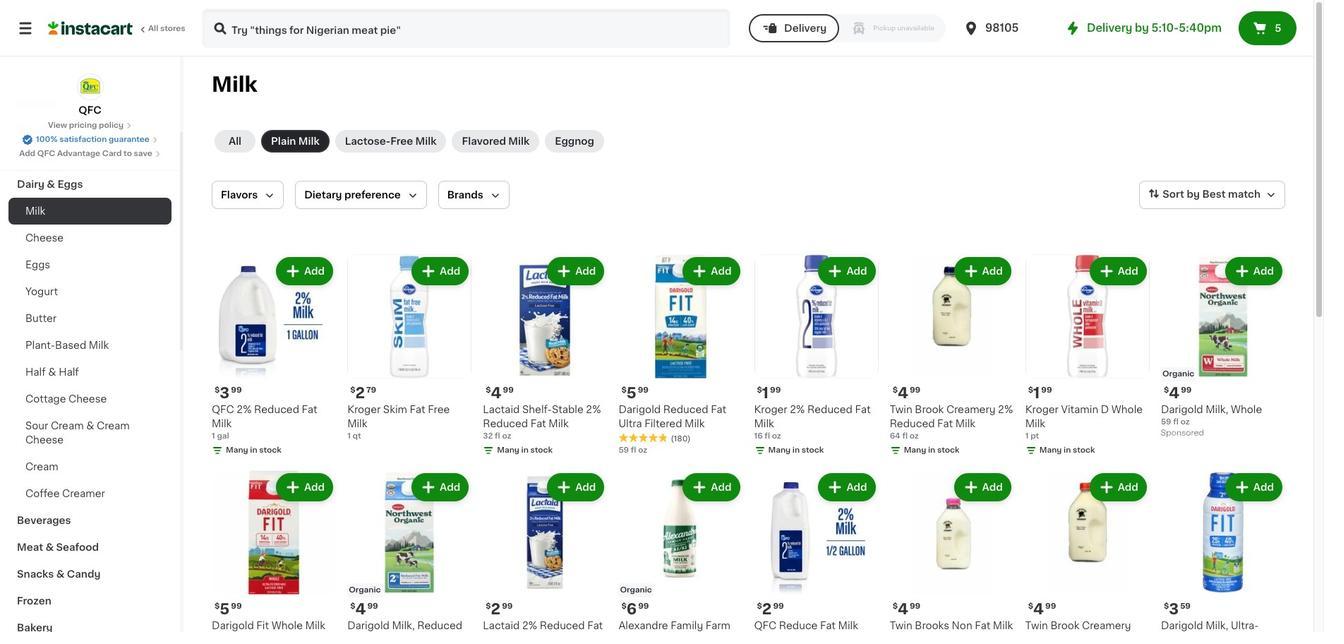 Task type: locate. For each thing, give the bounding box(es) containing it.
in down kroger 2% reduced fat milk 16 fl oz
[[793, 446, 800, 454]]

milk
[[212, 74, 258, 95], [299, 136, 320, 146], [416, 136, 437, 146], [509, 136, 530, 146], [25, 206, 45, 216], [89, 340, 109, 350], [212, 419, 232, 429], [348, 419, 368, 429], [549, 419, 569, 429], [685, 419, 705, 429], [755, 419, 775, 429], [956, 419, 976, 429], [1026, 419, 1046, 429], [305, 621, 325, 631], [839, 621, 859, 631], [994, 621, 1014, 631]]

whole
[[1112, 405, 1143, 415], [1232, 405, 1263, 415], [272, 621, 303, 631]]

organic for darigold milk, reduced
[[349, 586, 381, 594]]

pt
[[1031, 432, 1040, 440]]

1 vertical spatial lactaid
[[483, 621, 520, 631]]

organic up darigold milk, whole 59 fl oz
[[1163, 370, 1195, 378]]

fl right 32
[[495, 432, 500, 440]]

darigold for darigold reduced fat ultra filtered milk
[[619, 405, 661, 415]]

& inside 'link'
[[46, 542, 54, 552]]

brands button
[[438, 181, 510, 209]]

stock down qfc 2% reduced fat milk 1 gal
[[259, 446, 282, 454]]

dietary preference
[[305, 190, 401, 200]]

1 horizontal spatial $ 5 99
[[622, 386, 649, 400]]

cheese down sour
[[25, 435, 64, 445]]

add qfc advantage card to save link
[[19, 148, 161, 160]]

cheese up the eggs link
[[25, 233, 64, 243]]

0 horizontal spatial kroger
[[348, 405, 381, 415]]

2 horizontal spatial organic
[[1163, 370, 1195, 378]]

darigold inside darigold milk, reduced
[[348, 621, 390, 631]]

yogurt
[[25, 287, 58, 297]]

1 vertical spatial creamery
[[1083, 621, 1132, 631]]

$ left 79
[[350, 386, 356, 394]]

1 vertical spatial by
[[1187, 189, 1200, 199]]

brands
[[448, 190, 484, 200]]

qfc inside qfc 2% reduced fat milk 1 gal
[[212, 405, 234, 415]]

$ 5 99
[[622, 386, 649, 400], [215, 602, 242, 617]]

qfc reduce fat milk
[[755, 621, 859, 631]]

3 many in stock from the left
[[769, 446, 824, 454]]

stock down kroger 2% reduced fat milk 16 fl oz
[[802, 446, 824, 454]]

$ 5 99 for darigold reduced fat ultra filtered milk
[[622, 386, 649, 400]]

frozen link
[[8, 588, 172, 614]]

59 down ultra
[[619, 446, 629, 454]]

59 up darigold milk, ultra-
[[1181, 603, 1191, 610]]

milk, inside darigold milk, whole 59 fl oz
[[1206, 405, 1229, 415]]

3 stock from the left
[[802, 446, 824, 454]]

delivery for delivery by 5:10-5:40pm
[[1088, 23, 1133, 33]]

$ 5 99 up ultra
[[622, 386, 649, 400]]

kroger inside kroger 2% reduced fat milk 16 fl oz
[[755, 405, 788, 415]]

lactose-
[[345, 136, 391, 146]]

1 inside kroger vitamin d whole milk 1 pt
[[1026, 432, 1029, 440]]

$ up ultra
[[622, 386, 627, 394]]

0 vertical spatial cheese
[[25, 233, 64, 243]]

99 for kroger vitamin d whole milk
[[1042, 386, 1053, 394]]

$ for darigold fit whole milk
[[215, 603, 220, 610]]

kroger for skim
[[348, 405, 381, 415]]

5:10-
[[1152, 23, 1180, 33]]

many in stock for lactaid shelf-stable 2% reduced fat milk
[[497, 446, 553, 454]]

dairy & eggs
[[17, 179, 83, 189]]

2% inside qfc 2% reduced fat milk 1 gal
[[237, 405, 252, 415]]

dietary
[[305, 190, 342, 200]]

2% for kroger 2% reduced fat milk 16 fl oz
[[790, 405, 805, 415]]

many down kroger vitamin d whole milk 1 pt
[[1040, 446, 1062, 454]]

2 vertical spatial 5
[[220, 602, 230, 617]]

5 in from the left
[[1064, 446, 1072, 454]]

0 horizontal spatial all
[[148, 25, 158, 32]]

1 horizontal spatial half
[[59, 367, 79, 377]]

fl inside kroger 2% reduced fat milk 16 fl oz
[[765, 432, 770, 440]]

1 inside kroger skim fat free milk 1 qt
[[348, 432, 351, 440]]

whole for darigold milk, whole 59 fl oz
[[1232, 405, 1263, 415]]

fat inside twin brook creamery 2% reduced fat milk 64 fl oz
[[938, 419, 953, 429]]

whole inside darigold milk, whole 59 fl oz
[[1232, 405, 1263, 415]]

& right meat
[[46, 542, 54, 552]]

99 inside $ 3 99
[[231, 386, 242, 394]]

many in stock down kroger vitamin d whole milk 1 pt
[[1040, 446, 1096, 454]]

reduced inside twin brook creamery 2% reduced fat milk 64 fl oz
[[890, 419, 935, 429]]

3 in from the left
[[793, 446, 800, 454]]

half down plant-
[[25, 367, 46, 377]]

brook inside twin brook creamery 2% reduced fat milk 64 fl oz
[[915, 405, 944, 415]]

add
[[19, 150, 35, 157], [304, 266, 325, 276], [440, 266, 461, 276], [576, 266, 596, 276], [711, 266, 732, 276], [847, 266, 868, 276], [983, 266, 1003, 276], [1118, 266, 1139, 276], [1254, 266, 1275, 276], [304, 482, 325, 492], [440, 482, 461, 492], [576, 482, 596, 492], [711, 482, 732, 492], [847, 482, 868, 492], [983, 482, 1003, 492], [1118, 482, 1139, 492], [1254, 482, 1275, 492]]

2 horizontal spatial kroger
[[1026, 405, 1059, 415]]

$ up the twin brook creamery
[[1029, 603, 1034, 610]]

cottage cheese
[[25, 394, 107, 404]]

$ up the sponsored badge image
[[1164, 386, 1170, 394]]

99 for twin brook creamery
[[1046, 603, 1057, 610]]

& inside sour cream & cream cheese
[[86, 421, 94, 431]]

half
[[25, 367, 46, 377], [59, 367, 79, 377]]

reduce
[[779, 621, 818, 631]]

recipes
[[17, 99, 58, 109]]

$ 1 99 up 16
[[757, 386, 781, 400]]

0 horizontal spatial creamery
[[947, 405, 996, 415]]

1 vertical spatial $ 5 99
[[215, 602, 242, 617]]

2% inside lactaid 2% reduced fat
[[523, 621, 538, 631]]

2 many from the left
[[497, 446, 520, 454]]

lactaid for lactaid 2% reduced fat
[[483, 621, 520, 631]]

oz right 32
[[502, 432, 512, 440]]

$ 4 99 for darigold milk, reduced
[[350, 602, 378, 617]]

59 fl oz
[[619, 446, 648, 454]]

brooks
[[915, 621, 950, 631]]

1 horizontal spatial organic
[[620, 586, 652, 594]]

$ 4 99 for twin brook creamery 2% reduced fat milk
[[893, 386, 921, 400]]

eggs up yogurt on the top left of the page
[[25, 260, 50, 270]]

twin brooks non fat milk
[[890, 621, 1014, 631]]

add button for darigold milk, ultra-
[[1227, 475, 1282, 500]]

yogurt link
[[8, 278, 172, 305]]

creamer
[[62, 489, 105, 499]]

99 up kroger vitamin d whole milk 1 pt
[[1042, 386, 1053, 394]]

$ 4 99 up the twin brook creamery
[[1029, 602, 1057, 617]]

4 for darigold milk, reduced
[[356, 602, 366, 617]]

$ 4 99 up 64
[[893, 386, 921, 400]]

4 up 64
[[898, 386, 909, 400]]

milk, inside darigold milk, reduced
[[392, 621, 415, 631]]

milk, for 4
[[392, 621, 415, 631]]

best
[[1203, 189, 1226, 199]]

coffee creamer link
[[8, 480, 172, 507]]

darigold inside darigold reduced fat ultra filtered milk
[[619, 405, 661, 415]]

kroger inside kroger skim fat free milk 1 qt
[[348, 405, 381, 415]]

fat inside darigold reduced fat ultra filtered milk
[[711, 405, 727, 415]]

99 for lactaid shelf-stable 2% reduced fat milk
[[503, 386, 514, 394]]

cottage
[[25, 394, 66, 404]]

1 horizontal spatial brook
[[1051, 621, 1080, 631]]

lists link
[[8, 40, 172, 68]]

add for darigold reduced fat ultra filtered milk
[[711, 266, 732, 276]]

2 $ 2 99 from the left
[[757, 602, 784, 617]]

0 horizontal spatial brook
[[915, 405, 944, 415]]

add for darigold milk, ultra-
[[1254, 482, 1275, 492]]

darigold milk, ultra-
[[1162, 621, 1270, 632]]

0 horizontal spatial 59
[[619, 446, 629, 454]]

2 half from the left
[[59, 367, 79, 377]]

1 horizontal spatial eggs
[[57, 179, 83, 189]]

oz inside kroger 2% reduced fat milk 16 fl oz
[[772, 432, 782, 440]]

stock down lactaid shelf-stable 2% reduced fat milk 32 fl oz
[[531, 446, 553, 454]]

0 horizontal spatial 3
[[220, 386, 230, 400]]

1 in from the left
[[250, 446, 257, 454]]

fl inside darigold milk, whole 59 fl oz
[[1174, 418, 1179, 426]]

$ 5 99 up darigold fit whole milk
[[215, 602, 242, 617]]

1 horizontal spatial 3
[[1170, 602, 1179, 617]]

59 up the sponsored badge image
[[1162, 418, 1172, 426]]

0 vertical spatial 3
[[220, 386, 230, 400]]

view pricing policy
[[48, 121, 124, 129]]

free right skim
[[428, 405, 450, 415]]

1 inside qfc 2% reduced fat milk 1 gal
[[212, 432, 215, 440]]

qfc logo image
[[77, 73, 103, 100]]

2% inside kroger 2% reduced fat milk 16 fl oz
[[790, 405, 805, 415]]

5 many in stock from the left
[[1040, 446, 1096, 454]]

0 horizontal spatial delivery
[[785, 23, 827, 33]]

0 horizontal spatial organic
[[349, 586, 381, 594]]

$ for twin brook creamery
[[1029, 603, 1034, 610]]

0 horizontal spatial eggs
[[25, 260, 50, 270]]

0 horizontal spatial $ 1 99
[[757, 386, 781, 400]]

cream inside cream link
[[25, 462, 58, 472]]

in for twin brook creamery 2% reduced fat milk
[[929, 446, 936, 454]]

stores
[[160, 25, 185, 32]]

2 up qfc reduce fat milk
[[763, 602, 772, 617]]

meat
[[17, 542, 43, 552]]

qfc down 100%
[[37, 150, 55, 157]]

0 horizontal spatial 5
[[220, 602, 230, 617]]

1 kroger from the left
[[348, 405, 381, 415]]

add button for twin brooks non fat milk
[[956, 475, 1010, 500]]

twin for twin brook creamery 2% reduced fat milk 64 fl oz
[[890, 405, 913, 415]]

lactaid 2% reduced fat
[[483, 621, 603, 632]]

1 vertical spatial 5
[[627, 386, 637, 400]]

$ for darigold milk, reduced
[[350, 603, 356, 610]]

many in stock for kroger vitamin d whole milk
[[1040, 446, 1096, 454]]

2 $ 1 99 from the left
[[1029, 386, 1053, 400]]

in down qfc 2% reduced fat milk 1 gal
[[250, 446, 257, 454]]

twin for twin brooks non fat milk
[[890, 621, 913, 631]]

1 horizontal spatial all
[[229, 136, 242, 146]]

many in stock down lactaid shelf-stable 2% reduced fat milk 32 fl oz
[[497, 446, 553, 454]]

flavored milk link
[[452, 130, 540, 153]]

1 horizontal spatial by
[[1187, 189, 1200, 199]]

2% for qfc 2% reduced fat milk 1 gal
[[237, 405, 252, 415]]

$ up darigold fit whole milk
[[215, 603, 220, 610]]

0 horizontal spatial $ 5 99
[[215, 602, 242, 617]]

organic up $ 6 99 at left
[[620, 586, 652, 594]]

& for candy
[[56, 569, 65, 579]]

2% inside lactaid shelf-stable 2% reduced fat milk 32 fl oz
[[586, 405, 601, 415]]

add for twin brooks non fat milk
[[983, 482, 1003, 492]]

oz right 64
[[910, 432, 919, 440]]

fl up the sponsored badge image
[[1174, 418, 1179, 426]]

1 horizontal spatial 2
[[491, 602, 501, 617]]

creamery inside twin brook creamery 2% reduced fat milk 64 fl oz
[[947, 405, 996, 415]]

$ up lactaid 2% reduced fat
[[486, 603, 491, 610]]

99 up the twin brook creamery
[[1046, 603, 1057, 610]]

1 vertical spatial all
[[229, 136, 242, 146]]

sour
[[25, 421, 48, 431]]

1 horizontal spatial $ 2 99
[[757, 602, 784, 617]]

0 vertical spatial free
[[391, 136, 413, 146]]

in down twin brook creamery 2% reduced fat milk 64 fl oz
[[929, 446, 936, 454]]

99 inside $ 6 99
[[639, 603, 649, 610]]

$ 1 99 up pt
[[1029, 386, 1053, 400]]

0 horizontal spatial free
[[391, 136, 413, 146]]

darigold inside darigold milk, whole 59 fl oz
[[1162, 405, 1204, 415]]

$ up 64
[[893, 386, 898, 394]]

$ inside $ 3 99
[[215, 386, 220, 394]]

milk,
[[1206, 405, 1229, 415], [392, 621, 415, 631], [1206, 621, 1229, 631]]

99 up ultra
[[638, 386, 649, 394]]

4 up twin brooks non fat milk
[[898, 602, 909, 617]]

$ 1 99 for kroger 2% reduced fat milk
[[757, 386, 781, 400]]

2 horizontal spatial 59
[[1181, 603, 1191, 610]]

2 vertical spatial cheese
[[25, 435, 64, 445]]

$ for kroger skim fat free milk
[[350, 386, 356, 394]]

3
[[220, 386, 230, 400], [1170, 602, 1179, 617]]

brook for twin brook creamery
[[1051, 621, 1080, 631]]

add button for darigold reduced fat ultra filtered milk
[[684, 258, 739, 284]]

fat inside kroger 2% reduced fat milk 16 fl oz
[[856, 405, 871, 415]]

all
[[148, 25, 158, 32], [229, 136, 242, 146]]

lactaid shelf-stable 2% reduced fat milk 32 fl oz
[[483, 405, 601, 440]]

produce
[[17, 153, 60, 162]]

1 vertical spatial 3
[[1170, 602, 1179, 617]]

99 up darigold milk, whole 59 fl oz
[[1182, 386, 1192, 394]]

& down cottage cheese link
[[86, 421, 94, 431]]

$ 4 99 for twin brook creamery
[[1029, 602, 1057, 617]]

add for qfc 2% reduced fat milk
[[304, 266, 325, 276]]

kroger for 2%
[[755, 405, 788, 415]]

product group
[[212, 254, 336, 459], [348, 254, 472, 442], [483, 254, 608, 459], [619, 254, 743, 456], [755, 254, 879, 459], [890, 254, 1015, 459], [1026, 254, 1150, 459], [1162, 254, 1286, 441], [212, 470, 336, 632], [348, 470, 472, 632], [483, 470, 608, 632], [619, 470, 743, 632], [755, 470, 879, 632], [890, 470, 1015, 632], [1026, 470, 1150, 632], [1162, 470, 1286, 632]]

add button for lactaid 2% reduced fat
[[549, 475, 603, 500]]

vitamin
[[1062, 405, 1099, 415]]

flavors button
[[212, 181, 284, 209]]

stock down kroger vitamin d whole milk 1 pt
[[1073, 446, 1096, 454]]

2 many in stock from the left
[[497, 446, 553, 454]]

darigold milk, whole 59 fl oz
[[1162, 405, 1263, 426]]

guarantee
[[109, 136, 150, 143]]

1 horizontal spatial 59
[[1162, 418, 1172, 426]]

1 horizontal spatial kroger
[[755, 405, 788, 415]]

$ 4 99 up 32
[[486, 386, 514, 400]]

$ up twin brooks non fat milk
[[893, 603, 898, 610]]

99 up reduce
[[774, 603, 784, 610]]

reduced inside darigold reduced fat ultra filtered milk
[[664, 405, 709, 415]]

$ 4 99
[[486, 386, 514, 400], [893, 386, 921, 400], [1164, 386, 1192, 400], [350, 602, 378, 617], [893, 602, 921, 617], [1029, 602, 1057, 617]]

0 vertical spatial 59
[[1162, 418, 1172, 426]]

save
[[134, 150, 152, 157]]

99
[[231, 386, 242, 394], [503, 386, 514, 394], [638, 386, 649, 394], [771, 386, 781, 394], [910, 386, 921, 394], [1042, 386, 1053, 394], [1182, 386, 1192, 394], [231, 603, 242, 610], [367, 603, 378, 610], [502, 603, 513, 610], [639, 603, 649, 610], [774, 603, 784, 610], [910, 603, 921, 610], [1046, 603, 1057, 610]]

4 for twin brook creamery
[[1034, 602, 1044, 617]]

2 horizontal spatial 2
[[763, 602, 772, 617]]

add for twin brook creamery
[[1118, 482, 1139, 492]]

2 horizontal spatial whole
[[1232, 405, 1263, 415]]

0 horizontal spatial half
[[25, 367, 46, 377]]

many in stock for qfc 2% reduced fat milk
[[226, 446, 282, 454]]

1 $ 2 99 from the left
[[486, 602, 513, 617]]

$ up 16
[[757, 386, 763, 394]]

delivery inside button
[[785, 23, 827, 33]]

$ inside $ 2 79
[[350, 386, 356, 394]]

kroger vitamin d whole milk 1 pt
[[1026, 405, 1143, 440]]

by inside field
[[1187, 189, 1200, 199]]

& up cottage
[[48, 367, 56, 377]]

milk link
[[8, 198, 172, 225]]

many for kroger vitamin d whole milk
[[1040, 446, 1062, 454]]

many in stock for kroger 2% reduced fat milk
[[769, 446, 824, 454]]

0 vertical spatial all
[[148, 25, 158, 32]]

99 for darigold milk, reduced
[[367, 603, 378, 610]]

99 up darigold fit whole milk
[[231, 603, 242, 610]]

2 lactaid from the top
[[483, 621, 520, 631]]

fl inside twin brook creamery 2% reduced fat milk 64 fl oz
[[903, 432, 908, 440]]

2 kroger from the left
[[755, 405, 788, 415]]

1 horizontal spatial whole
[[1112, 405, 1143, 415]]

0 vertical spatial creamery
[[947, 405, 996, 415]]

99 for kroger 2% reduced fat milk
[[771, 386, 781, 394]]

1 horizontal spatial free
[[428, 405, 450, 415]]

cream up coffee
[[25, 462, 58, 472]]

2 for kroger skim fat free milk
[[356, 386, 365, 400]]

1 for free
[[348, 432, 351, 440]]

2 for qfc reduce fat milk
[[763, 602, 772, 617]]

milk, inside darigold milk, ultra-
[[1206, 621, 1229, 631]]

1 left gal
[[212, 432, 215, 440]]

kroger inside kroger vitamin d whole milk 1 pt
[[1026, 405, 1059, 415]]

3 for qfc 2% reduced fat milk
[[220, 386, 230, 400]]

1 vertical spatial brook
[[1051, 621, 1080, 631]]

qfc left reduce
[[755, 621, 777, 631]]

99 up qfc 2% reduced fat milk 1 gal
[[231, 386, 242, 394]]

qfc for qfc
[[79, 105, 102, 115]]

99 for darigold fit whole milk
[[231, 603, 242, 610]]

filtered
[[645, 419, 683, 429]]

milk inside kroger 2% reduced fat milk 16 fl oz
[[755, 419, 775, 429]]

$ up darigold milk, ultra-
[[1164, 603, 1170, 610]]

many down gal
[[226, 446, 248, 454]]

5 stock from the left
[[1073, 446, 1096, 454]]

stock for twin brook creamery 2% reduced fat milk
[[938, 446, 960, 454]]

$ up qfc reduce fat milk
[[757, 603, 763, 610]]

by for sort
[[1187, 189, 1200, 199]]

kroger up 16
[[755, 405, 788, 415]]

4 up darigold milk, reduced
[[356, 602, 366, 617]]

qfc
[[79, 105, 102, 115], [37, 150, 55, 157], [212, 405, 234, 415], [755, 621, 777, 631]]

stock down twin brook creamery 2% reduced fat milk 64 fl oz
[[938, 446, 960, 454]]

darigold inside darigold milk, ultra-
[[1162, 621, 1204, 631]]

all left the plain
[[229, 136, 242, 146]]

None search field
[[202, 8, 731, 48]]

2 stock from the left
[[531, 446, 553, 454]]

$ for alexandre family farm
[[622, 603, 627, 610]]

cheese down half & half link
[[69, 394, 107, 404]]

brook
[[915, 405, 944, 415], [1051, 621, 1080, 631]]

5 many from the left
[[1040, 446, 1062, 454]]

half down plant-based milk
[[59, 367, 79, 377]]

many in stock down kroger 2% reduced fat milk 16 fl oz
[[769, 446, 824, 454]]

lactaid inside lactaid 2% reduced fat
[[483, 621, 520, 631]]

0 horizontal spatial whole
[[272, 621, 303, 631]]

1 horizontal spatial $ 1 99
[[1029, 386, 1053, 400]]

1 horizontal spatial creamery
[[1083, 621, 1132, 631]]

in for kroger 2% reduced fat milk
[[793, 446, 800, 454]]

5
[[1275, 23, 1282, 33], [627, 386, 637, 400], [220, 602, 230, 617]]

add for kroger 2% reduced fat milk
[[847, 266, 868, 276]]

oz inside twin brook creamery 2% reduced fat milk 64 fl oz
[[910, 432, 919, 440]]

brook inside the twin brook creamery
[[1051, 621, 1080, 631]]

in down kroger vitamin d whole milk 1 pt
[[1064, 446, 1072, 454]]

$ up gal
[[215, 386, 220, 394]]

stock for lactaid shelf-stable 2% reduced fat milk
[[531, 446, 553, 454]]

match
[[1229, 189, 1261, 199]]

creamery for twin brook creamery 2% reduced fat milk 64 fl oz
[[947, 405, 996, 415]]

delivery button
[[749, 14, 840, 42]]

1 left qt
[[348, 432, 351, 440]]

lactaid inside lactaid shelf-stable 2% reduced fat milk 32 fl oz
[[483, 405, 520, 415]]

99 up lactaid shelf-stable 2% reduced fat milk 32 fl oz
[[503, 386, 514, 394]]

organic for alexandre family farm
[[620, 586, 652, 594]]

twin inside the twin brook creamery
[[1026, 621, 1049, 631]]

$ 2 79
[[350, 386, 376, 400]]

4 many in stock from the left
[[904, 446, 960, 454]]

4 stock from the left
[[938, 446, 960, 454]]

many for lactaid shelf-stable 2% reduced fat milk
[[497, 446, 520, 454]]

oz inside lactaid shelf-stable 2% reduced fat milk 32 fl oz
[[502, 432, 512, 440]]

fl right 16
[[765, 432, 770, 440]]

$ for darigold reduced fat ultra filtered milk
[[622, 386, 627, 394]]

$ 2 99 for qfc
[[757, 602, 784, 617]]

add button for kroger skim fat free milk
[[413, 258, 468, 284]]

3 kroger from the left
[[1026, 405, 1059, 415]]

kroger up pt
[[1026, 405, 1059, 415]]

0 horizontal spatial $ 2 99
[[486, 602, 513, 617]]

kroger down $ 2 79
[[348, 405, 381, 415]]

1 horizontal spatial delivery
[[1088, 23, 1133, 33]]

99 up twin brook creamery 2% reduced fat milk 64 fl oz
[[910, 386, 921, 394]]

$ 4 99 for darigold milk, whole
[[1164, 386, 1192, 400]]

many in stock down twin brook creamery 2% reduced fat milk 64 fl oz
[[904, 446, 960, 454]]

0 vertical spatial lactaid
[[483, 405, 520, 415]]

oz right 16
[[772, 432, 782, 440]]

delivery
[[1088, 23, 1133, 33], [785, 23, 827, 33]]

add button for twin brook creamery
[[1092, 475, 1146, 500]]

1 half from the left
[[25, 367, 46, 377]]

99 up brooks
[[910, 603, 921, 610]]

0 vertical spatial $ 5 99
[[622, 386, 649, 400]]

100% satisfaction guarantee
[[36, 136, 150, 143]]

0 vertical spatial eggs
[[57, 179, 83, 189]]

1 lactaid from the top
[[483, 405, 520, 415]]

oz up the sponsored badge image
[[1181, 418, 1190, 426]]

0 horizontal spatial by
[[1136, 23, 1150, 33]]

oz inside darigold milk, whole 59 fl oz
[[1181, 418, 1190, 426]]

$ 4 99 for lactaid shelf-stable 2% reduced fat milk
[[486, 386, 514, 400]]

eggs down the advantage
[[57, 179, 83, 189]]

alexandre
[[619, 621, 668, 631]]

1 many in stock from the left
[[226, 446, 282, 454]]

99 up lactaid 2% reduced fat
[[502, 603, 513, 610]]

0 horizontal spatial 2
[[356, 386, 365, 400]]

3 up darigold milk, ultra-
[[1170, 602, 1179, 617]]

3 many from the left
[[769, 446, 791, 454]]

0 vertical spatial 5
[[1275, 23, 1282, 33]]

0 vertical spatial brook
[[915, 405, 944, 415]]

99 up darigold milk, reduced
[[367, 603, 378, 610]]

dairy
[[17, 179, 44, 189]]

many for qfc 2% reduced fat milk
[[226, 446, 248, 454]]

$ 4 99 up brooks
[[893, 602, 921, 617]]

milk inside kroger skim fat free milk 1 qt
[[348, 419, 368, 429]]

2 for lactaid 2% reduced fat
[[491, 602, 501, 617]]

2 left 79
[[356, 386, 365, 400]]

fat inside lactaid shelf-stable 2% reduced fat milk 32 fl oz
[[531, 419, 546, 429]]

$ up pt
[[1029, 386, 1034, 394]]

1 $ 1 99 from the left
[[757, 386, 781, 400]]

$ for kroger 2% reduced fat milk
[[757, 386, 763, 394]]

free up preference
[[391, 136, 413, 146]]

many down kroger 2% reduced fat milk 16 fl oz
[[769, 446, 791, 454]]

by left "5:10-"
[[1136, 23, 1150, 33]]

fl right 64
[[903, 432, 908, 440]]

$ up 32
[[486, 386, 491, 394]]

2 in from the left
[[522, 446, 529, 454]]

2 vertical spatial 59
[[1181, 603, 1191, 610]]

2 horizontal spatial 5
[[1275, 23, 1282, 33]]

plain
[[271, 136, 296, 146]]

1 stock from the left
[[259, 446, 282, 454]]

$ inside $ 3 59
[[1164, 603, 1170, 610]]

kroger for vitamin
[[1026, 405, 1059, 415]]

many in stock for twin brook creamery 2% reduced fat milk
[[904, 446, 960, 454]]

add for qfc reduce fat milk
[[847, 482, 868, 492]]

fl inside lactaid shelf-stable 2% reduced fat milk 32 fl oz
[[495, 432, 500, 440]]

in down lactaid shelf-stable 2% reduced fat milk 32 fl oz
[[522, 446, 529, 454]]

4 in from the left
[[929, 446, 936, 454]]

add button for twin brook creamery 2% reduced fat milk
[[956, 258, 1010, 284]]

lists
[[40, 49, 64, 59]]

1 horizontal spatial 5
[[627, 386, 637, 400]]

$ inside $ 6 99
[[622, 603, 627, 610]]

4 many from the left
[[904, 446, 927, 454]]

4 up 32
[[491, 386, 502, 400]]

99 for twin brook creamery 2% reduced fat milk
[[910, 386, 921, 394]]

creamery inside the twin brook creamery
[[1083, 621, 1132, 631]]

fat inside qfc 2% reduced fat milk 1 gal
[[302, 405, 318, 415]]

1 vertical spatial free
[[428, 405, 450, 415]]

3 up gal
[[220, 386, 230, 400]]

1 many from the left
[[226, 446, 248, 454]]

Best match Sort by field
[[1140, 181, 1286, 209]]

flavors
[[221, 190, 258, 200]]

many for kroger 2% reduced fat milk
[[769, 446, 791, 454]]

twin inside twin brook creamery 2% reduced fat milk 64 fl oz
[[890, 405, 913, 415]]

0 vertical spatial by
[[1136, 23, 1150, 33]]

cream down cottage cheese link
[[97, 421, 130, 431]]

4 up the twin brook creamery
[[1034, 602, 1044, 617]]

shelf-
[[523, 405, 552, 415]]

eggnog link
[[545, 130, 604, 153]]



Task type: vqa. For each thing, say whether or not it's contained in the screenshot.
queen,
no



Task type: describe. For each thing, give the bounding box(es) containing it.
stock for kroger 2% reduced fat milk
[[802, 446, 824, 454]]

plant-based milk link
[[8, 332, 172, 359]]

lactaid for lactaid shelf-stable 2% reduced fat milk 32 fl oz
[[483, 405, 520, 415]]

family
[[671, 621, 703, 631]]

$ 5 99 for darigold fit whole milk
[[215, 602, 242, 617]]

5 for darigold reduced fat ultra filtered milk
[[627, 386, 637, 400]]

stable
[[552, 405, 584, 415]]

add for kroger vitamin d whole milk
[[1118, 266, 1139, 276]]

gal
[[217, 432, 229, 440]]

100% satisfaction guarantee button
[[22, 131, 158, 145]]

qfc 2% reduced fat milk 1 gal
[[212, 405, 318, 440]]

delivery by 5:10-5:40pm
[[1088, 23, 1222, 33]]

cottage cheese link
[[8, 386, 172, 412]]

sour cream & cream cheese
[[25, 421, 130, 445]]

snacks
[[17, 569, 54, 579]]

policy
[[99, 121, 124, 129]]

$ for darigold milk, whole
[[1164, 386, 1170, 394]]

1 for whole
[[1026, 432, 1029, 440]]

darigold for darigold milk, whole 59 fl oz
[[1162, 405, 1204, 415]]

32
[[483, 432, 493, 440]]

1 for fat
[[212, 432, 215, 440]]

add for alexandre family farm
[[711, 482, 732, 492]]

99 for alexandre family farm
[[639, 603, 649, 610]]

ultra
[[619, 419, 642, 429]]

$ for kroger vitamin d whole milk
[[1029, 386, 1034, 394]]

pricing
[[69, 121, 97, 129]]

reduced inside lactaid shelf-stable 2% reduced fat milk 32 fl oz
[[483, 419, 528, 429]]

add qfc advantage card to save
[[19, 150, 152, 157]]

reduced inside qfc 2% reduced fat milk 1 gal
[[254, 405, 299, 415]]

1 vertical spatial eggs
[[25, 260, 50, 270]]

add button for lactaid shelf-stable 2% reduced fat milk
[[549, 258, 603, 284]]

5:40pm
[[1179, 23, 1222, 33]]

milk inside qfc 2% reduced fat milk 1 gal
[[212, 419, 232, 429]]

59 inside $ 3 59
[[1181, 603, 1191, 610]]

produce link
[[8, 144, 172, 171]]

by for delivery
[[1136, 23, 1150, 33]]

service type group
[[749, 14, 946, 42]]

cream link
[[8, 453, 172, 480]]

3 for darigold milk, ultra-
[[1170, 602, 1179, 617]]

1 vertical spatial 59
[[619, 446, 629, 454]]

eggnog
[[555, 136, 595, 146]]

$ for darigold milk, ultra-
[[1164, 603, 1170, 610]]

sponsored badge image
[[1162, 429, 1204, 437]]

plain milk link
[[261, 130, 330, 153]]

fit
[[257, 621, 269, 631]]

reduced inside kroger 2% reduced fat milk 16 fl oz
[[808, 405, 853, 415]]

all link
[[215, 130, 256, 153]]

darigold for darigold fit whole milk
[[212, 621, 254, 631]]

add button for kroger 2% reduced fat milk
[[820, 258, 875, 284]]

kroger skim fat free milk 1 qt
[[348, 405, 450, 440]]

candy
[[67, 569, 101, 579]]

in for qfc 2% reduced fat milk
[[250, 446, 257, 454]]

dietary preference button
[[295, 181, 427, 209]]

$ 2 99 for lactaid
[[486, 602, 513, 617]]

plant-
[[25, 340, 55, 350]]

all stores link
[[48, 8, 186, 48]]

& for half
[[48, 367, 56, 377]]

satisfaction
[[59, 136, 107, 143]]

$ 6 99
[[622, 602, 649, 617]]

all stores
[[148, 25, 185, 32]]

flavored milk
[[462, 136, 530, 146]]

$ for lactaid shelf-stable 2% reduced fat milk
[[486, 386, 491, 394]]

delivery by 5:10-5:40pm link
[[1065, 20, 1222, 37]]

farm
[[706, 621, 731, 631]]

add button for qfc reduce fat milk
[[820, 475, 875, 500]]

milk inside 'link'
[[416, 136, 437, 146]]

add for kroger skim fat free milk
[[440, 266, 461, 276]]

darigold fit whole milk
[[212, 621, 325, 631]]

$ for qfc reduce fat milk
[[757, 603, 763, 610]]

fl down ultra
[[631, 446, 637, 454]]

many for twin brook creamery 2% reduced fat milk
[[904, 446, 927, 454]]

$ for twin brook creamery 2% reduced fat milk
[[893, 386, 898, 394]]

(180)
[[671, 435, 691, 443]]

in for lactaid shelf-stable 2% reduced fat milk
[[522, 446, 529, 454]]

5 button
[[1239, 11, 1297, 45]]

milk inside lactaid shelf-stable 2% reduced fat milk 32 fl oz
[[549, 419, 569, 429]]

add for darigold fit whole milk
[[304, 482, 325, 492]]

99 for twin brooks non fat milk
[[910, 603, 921, 610]]

99 for darigold milk, whole
[[1182, 386, 1192, 394]]

meat & seafood link
[[8, 534, 172, 561]]

1 up pt
[[1034, 386, 1040, 400]]

in for kroger vitamin d whole milk
[[1064, 446, 1072, 454]]

brook for twin brook creamery 2% reduced fat milk 64 fl oz
[[915, 405, 944, 415]]

add for lactaid 2% reduced fat
[[576, 482, 596, 492]]

snacks & candy link
[[8, 561, 172, 588]]

64
[[890, 432, 901, 440]]

all for all
[[229, 136, 242, 146]]

coffee
[[25, 489, 60, 499]]

eggs link
[[8, 251, 172, 278]]

16
[[755, 432, 763, 440]]

to
[[124, 150, 132, 157]]

half & half link
[[8, 359, 172, 386]]

$ 3 99
[[215, 386, 242, 400]]

darigold for darigold milk, ultra-
[[1162, 621, 1204, 631]]

2% for lactaid 2% reduced fat
[[523, 621, 538, 631]]

99 for qfc 2% reduced fat milk
[[231, 386, 242, 394]]

99 for qfc reduce fat milk
[[774, 603, 784, 610]]

darigold for darigold milk, reduced
[[348, 621, 390, 631]]

view pricing policy link
[[48, 120, 132, 131]]

organic for darigold milk, whole
[[1163, 370, 1195, 378]]

lactose-free milk link
[[335, 130, 447, 153]]

fat inside lactaid 2% reduced fat
[[588, 621, 603, 631]]

$ 4 99 for twin brooks non fat milk
[[893, 602, 921, 617]]

5 for darigold fit whole milk
[[220, 602, 230, 617]]

whole inside kroger vitamin d whole milk 1 pt
[[1112, 405, 1143, 415]]

add button for kroger vitamin d whole milk
[[1092, 258, 1146, 284]]

alexandre family farm
[[619, 621, 731, 632]]

darigold reduced fat ultra filtered milk
[[619, 405, 727, 429]]

$ for qfc 2% reduced fat milk
[[215, 386, 220, 394]]

79
[[367, 386, 376, 394]]

preference
[[345, 190, 401, 200]]

oz down ultra
[[638, 446, 648, 454]]

qfc for qfc reduce fat milk
[[755, 621, 777, 631]]

beverages
[[17, 516, 71, 525]]

1 vertical spatial cheese
[[69, 394, 107, 404]]

100%
[[36, 136, 58, 143]]

reduced inside lactaid 2% reduced fat
[[540, 621, 585, 631]]

cheese inside sour cream & cream cheese
[[25, 435, 64, 445]]

skim
[[383, 405, 408, 415]]

add for darigold milk, reduced
[[440, 482, 461, 492]]

beverages link
[[8, 507, 172, 534]]

half & half
[[25, 367, 79, 377]]

whole for darigold fit whole milk
[[272, 621, 303, 631]]

milk inside darigold reduced fat ultra filtered milk
[[685, 419, 705, 429]]

free inside 'link'
[[391, 136, 413, 146]]

4 for darigold milk, whole
[[1170, 386, 1180, 400]]

stock for kroger vitamin d whole milk
[[1073, 446, 1096, 454]]

4 for twin brooks non fat milk
[[898, 602, 909, 617]]

add button for qfc 2% reduced fat milk
[[277, 258, 332, 284]]

plain milk
[[271, 136, 320, 146]]

add button for alexandre family farm
[[684, 475, 739, 500]]

99 for lactaid 2% reduced fat
[[502, 603, 513, 610]]

sort by
[[1163, 189, 1200, 199]]

milk inside twin brook creamery 2% reduced fat milk 64 fl oz
[[956, 419, 976, 429]]

98105
[[986, 23, 1019, 33]]

non
[[952, 621, 973, 631]]

card
[[102, 150, 122, 157]]

view
[[48, 121, 67, 129]]

best match
[[1203, 189, 1261, 199]]

cream down cottage cheese at left bottom
[[51, 421, 84, 431]]

qt
[[353, 432, 361, 440]]

cheese link
[[8, 225, 172, 251]]

sort
[[1163, 189, 1185, 199]]

instacart logo image
[[48, 20, 133, 37]]

add button for darigold milk, reduced
[[413, 475, 468, 500]]

$ for lactaid 2% reduced fat
[[486, 603, 491, 610]]

milk inside kroger vitamin d whole milk 1 pt
[[1026, 419, 1046, 429]]

reduced inside darigold milk, reduced
[[418, 621, 463, 631]]

Search field
[[203, 10, 730, 47]]

free inside kroger skim fat free milk 1 qt
[[428, 405, 450, 415]]

darigold milk, reduced
[[348, 621, 463, 632]]

1 up 16
[[763, 386, 769, 400]]

add button for darigold fit whole milk
[[277, 475, 332, 500]]

fat inside kroger skim fat free milk 1 qt
[[410, 405, 426, 415]]

add for lactaid shelf-stable 2% reduced fat milk
[[576, 266, 596, 276]]

2% inside twin brook creamery 2% reduced fat milk 64 fl oz
[[999, 405, 1014, 415]]

qfc link
[[77, 73, 103, 117]]

milk, for 3
[[1206, 621, 1229, 631]]

product group containing 6
[[619, 470, 743, 632]]

plant-based milk
[[25, 340, 109, 350]]

lactose-free milk
[[345, 136, 437, 146]]

butter link
[[8, 305, 172, 332]]

creamery for twin brook creamery
[[1083, 621, 1132, 631]]

5 inside button
[[1275, 23, 1282, 33]]

kroger 2% reduced fat milk 16 fl oz
[[755, 405, 871, 440]]

seafood
[[56, 542, 99, 552]]

add for twin brook creamery 2% reduced fat milk
[[983, 266, 1003, 276]]

d
[[1102, 405, 1110, 415]]

59 inside darigold milk, whole 59 fl oz
[[1162, 418, 1172, 426]]

ultra-
[[1232, 621, 1259, 631]]



